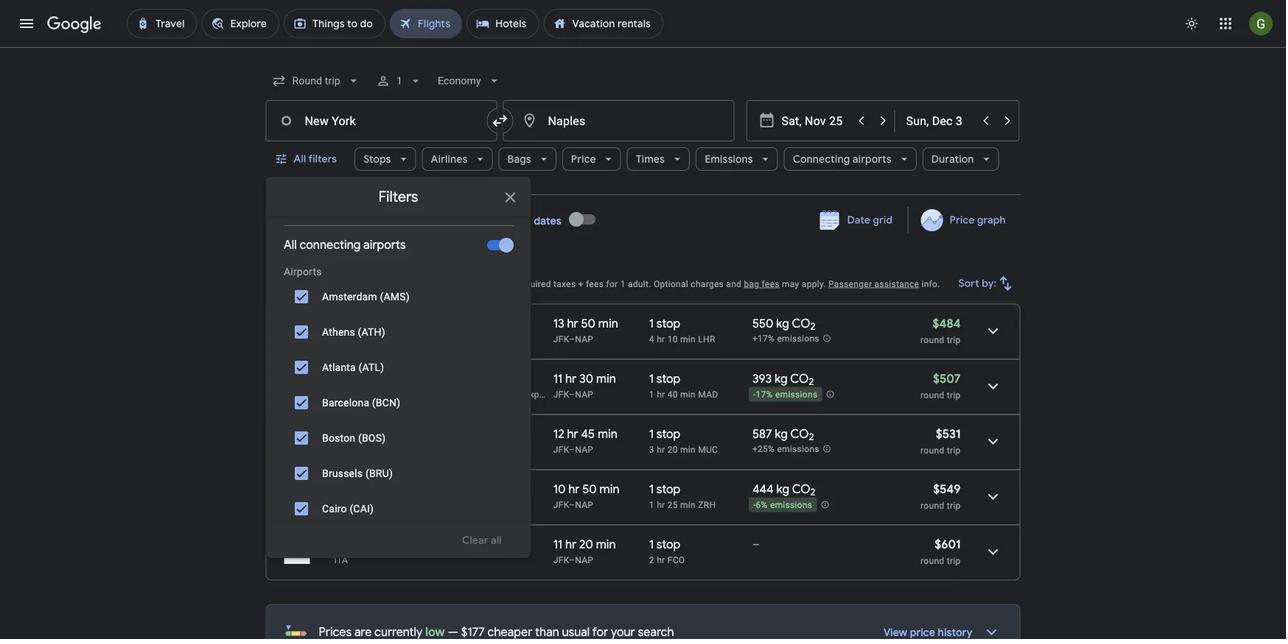 Task type: describe. For each thing, give the bounding box(es) containing it.
$507
[[933, 372, 961, 387]]

min inside '12 hr 45 min jfk – nap'
[[598, 427, 618, 442]]

airports
[[283, 266, 321, 278]]

(ath)
[[358, 326, 385, 338]]

graph
[[977, 214, 1006, 227]]

sort by: button
[[953, 266, 1021, 302]]

airlines inside popup button
[[431, 153, 468, 166]]

stop for 11 hr 30 min
[[657, 372, 681, 387]]

hr inside 10 hr 50 min jfk – nap
[[569, 482, 580, 497]]

leaves john f. kennedy international airport at 10:30 pm on saturday, november 25 and arrives at naples international airport at 6:20 pm on sunday, november 26. element
[[334, 316, 447, 331]]

$507 round trip
[[921, 372, 961, 401]]

hr inside 1 stop 4 hr 10 min lhr
[[657, 334, 665, 345]]

- for 444
[[753, 501, 756, 511]]

$549
[[933, 482, 961, 497]]

-6% emissions
[[753, 501, 813, 511]]

cairo
[[322, 503, 347, 515]]

1 stop flight. element for 10 hr 50 min
[[649, 482, 681, 499]]

nap for 13 hr 50 min
[[575, 334, 594, 345]]

8:40 pm –
[[334, 372, 391, 387]]

1 for 1 stop 1 hr 40 min mad
[[649, 372, 654, 387]]

1 for 1
[[396, 75, 402, 87]]

– inside '12 hr 45 min jfk – nap'
[[569, 445, 575, 455]]

(bru)
[[365, 468, 393, 480]]

prices
[[457, 279, 483, 289]]

taxes
[[554, 279, 576, 289]]

flight details. leaves john f. kennedy international airport at 5:30 pm on saturday, november 25 and arrives at naples international airport at 12:15 pm on sunday, november 26. image
[[976, 424, 1011, 460]]

9:00 pm – 1:50 pm
[[334, 482, 434, 497]]

round for $507
[[921, 390, 945, 401]]

layover (1 of 1) is a 1 hr 40 min layover at adolfo suárez madrid–barajas airport in madrid. element
[[649, 389, 745, 401]]

all filters
[[294, 153, 337, 166]]

2 for 587
[[809, 431, 814, 444]]

operated
[[447, 390, 484, 400]]

1 fees from the left
[[586, 279, 604, 289]]

connecting airports
[[793, 153, 892, 166]]

min inside 1 stop 1 hr 40 min mad
[[680, 390, 696, 400]]

jfk for 12 hr 45 min
[[553, 445, 569, 455]]

- for 393
[[753, 390, 756, 400]]

all for all filters
[[294, 153, 306, 166]]

+17%
[[753, 334, 775, 344]]

1 stop 4 hr 10 min lhr
[[649, 316, 715, 345]]

12 hr 45 min jfk – nap
[[553, 427, 618, 455]]

may
[[782, 279, 800, 289]]

connecting
[[299, 238, 360, 253]]

444 kg co 2
[[753, 482, 816, 499]]

bags
[[508, 153, 531, 166]]

best departing flights main content
[[266, 202, 1021, 640]]

hr inside 1 stop 1 hr 25 min zrh
[[657, 500, 665, 510]]

flight details. leaves john f. kennedy international airport at 9:00 pm on saturday, november 25 and arrives at naples international airport at 2:20 pm on sunday, november 26. image
[[976, 535, 1011, 570]]

learn more about tracked prices image
[[354, 215, 367, 228]]

10 inside 1 stop 4 hr 10 min lhr
[[668, 334, 678, 345]]

11 for 11 hr 30 min
[[553, 372, 563, 387]]

hr inside '11 hr 20 min jfk – nap'
[[565, 537, 577, 553]]

filters
[[308, 153, 337, 166]]

leaves john f. kennedy international airport at 8:40 pm on saturday, november 25 and arrives at naples international airport at 2:10 pm on sunday, november 26. element
[[334, 372, 440, 387]]

brussels (bru)
[[322, 468, 393, 480]]

total duration 13 hr 50 min. element
[[553, 316, 649, 334]]

$601
[[935, 537, 961, 553]]

boston (bos)
[[322, 432, 385, 445]]

any dates
[[512, 215, 562, 228]]

(bcn)
[[372, 397, 400, 409]]

1:50 pm
[[392, 482, 434, 497]]

united,
[[384, 445, 413, 455]]

jfk for 11 hr 30 min
[[553, 390, 569, 400]]

stop for 11 hr 20 min
[[657, 537, 681, 553]]

 image inside best departing flights main content
[[379, 445, 381, 455]]

– up american, finnair
[[381, 372, 388, 387]]

brussels inside best departing flights main content
[[415, 445, 451, 455]]

10 inside 10 hr 50 min jfk – nap
[[553, 482, 566, 497]]

Departure time: 10:30 PM. text field
[[334, 316, 384, 331]]

bag fees button
[[744, 279, 780, 289]]

trip for $601
[[947, 556, 961, 567]]

30
[[579, 372, 593, 387]]

(atl)
[[358, 362, 384, 374]]

550
[[753, 316, 774, 331]]

hr inside '12 hr 45 min jfk – nap'
[[567, 427, 578, 442]]

10:30 pm
[[334, 316, 384, 331]]

amsterdam
[[322, 291, 377, 303]]

587 kg co 2
[[753, 427, 814, 444]]

(cai)
[[349, 503, 373, 515]]

1 stop 2 hr fco
[[649, 537, 685, 566]]

times
[[636, 153, 665, 166]]

12
[[553, 427, 564, 442]]

1 vertical spatial american,
[[366, 390, 407, 400]]

531 US dollars text field
[[936, 427, 961, 442]]

date grid button
[[809, 207, 905, 234]]

assistance
[[875, 279, 919, 289]]

+25%
[[753, 445, 775, 455]]

hr inside 11 hr 30 min jfk – nap
[[565, 372, 577, 387]]

flights
[[371, 257, 414, 275]]

trip for $549
[[947, 501, 961, 511]]

min inside 1 stop 3 hr 20 min muc
[[680, 445, 696, 455]]

mad
[[698, 390, 718, 400]]

$601 round trip
[[921, 537, 961, 567]]

barcelona (bcn)
[[322, 397, 400, 409]]

hr inside 1 stop 2 hr fco
[[657, 555, 665, 566]]

apply.
[[802, 279, 826, 289]]

muc
[[698, 445, 718, 455]]

6%
[[756, 501, 768, 511]]

departing
[[300, 257, 367, 275]]

on
[[326, 279, 337, 289]]

ranked based on price and convenience
[[266, 279, 432, 289]]

price button
[[562, 142, 621, 177]]

filters
[[379, 187, 418, 206]]

1 for 1 stop 4 hr 10 min lhr
[[649, 316, 654, 331]]

Arrival time: 1:50 PM on  Sunday, November 26. text field
[[392, 482, 441, 497]]

393 kg co 2
[[753, 372, 814, 389]]

total duration 10 hr 50 min. element
[[553, 482, 649, 499]]

best
[[266, 257, 296, 275]]

required
[[517, 279, 551, 289]]

charges
[[691, 279, 724, 289]]

1 stop flight. element for 13 hr 50 min
[[649, 316, 681, 334]]

co for 550
[[792, 316, 811, 331]]

+
[[578, 279, 584, 289]]

507 US dollars text field
[[933, 372, 961, 387]]

grid
[[873, 214, 893, 227]]

20 inside 1 stop 3 hr 20 min muc
[[668, 445, 678, 455]]

change appearance image
[[1174, 6, 1210, 41]]

1 button
[[370, 63, 429, 99]]

– inside 11 hr 30 min jfk – nap
[[569, 390, 575, 400]]

stops
[[364, 153, 391, 166]]

1 for 1 stop 2 hr fco
[[649, 537, 654, 553]]

united, brussels airlines
[[384, 445, 484, 455]]

1 stop flight. element for 12 hr 45 min
[[649, 427, 681, 444]]

passenger
[[829, 279, 872, 289]]

by:
[[982, 277, 997, 290]]

1 stop flight. element for 11 hr 20 min
[[649, 537, 681, 555]]

based
[[299, 279, 324, 289]]

loading results progress bar
[[0, 47, 1286, 50]]

1 iberia from the left
[[334, 390, 358, 400]]

– inside "13 hr 50 min jfk – nap"
[[569, 334, 575, 345]]

main menu image
[[18, 15, 35, 32]]

2 iberia from the left
[[499, 390, 522, 400]]

hr inside 1 stop 3 hr 20 min muc
[[657, 445, 665, 455]]

2 fees from the left
[[762, 279, 780, 289]]

flight details. leaves john f. kennedy international airport at 10:30 pm on saturday, november 25 and arrives at naples international airport at 6:20 pm on sunday, november 26. image
[[976, 314, 1011, 349]]

nap for 11 hr 30 min
[[575, 390, 594, 400]]

layover (1 of 1) is a 1 hr 25 min layover at zurich airport in zürich. element
[[649, 499, 745, 511]]

nov 25 – dec 3
[[376, 215, 448, 228]]

13 hr 50 min jfk – nap
[[553, 316, 618, 345]]

trip for $484
[[947, 335, 961, 345]]

bag
[[744, 279, 760, 289]]



Task type: locate. For each thing, give the bounding box(es) containing it.
nap inside '12 hr 45 min jfk – nap'
[[575, 445, 594, 455]]

nap down the 45
[[575, 445, 594, 455]]

round for $484
[[921, 335, 945, 345]]

emissions down 393 kg co 2
[[775, 390, 818, 400]]

1 vertical spatial 3
[[649, 445, 655, 455]]

2 inside 587 kg co 2
[[809, 431, 814, 444]]

Departure time: 9:00 PM. text field
[[334, 482, 379, 497]]

hr left muc
[[657, 445, 665, 455]]

nap for 11 hr 20 min
[[575, 555, 594, 566]]

airports right the connecting
[[853, 153, 892, 166]]

13
[[553, 316, 564, 331]]

trip
[[947, 335, 961, 345], [947, 390, 961, 401], [947, 446, 961, 456], [947, 501, 961, 511], [947, 556, 961, 567]]

kg up +25% emissions
[[775, 427, 788, 442]]

all inside button
[[294, 153, 306, 166]]

4 stop from the top
[[657, 482, 681, 497]]

swiss
[[334, 500, 361, 510]]

none search field containing filters
[[266, 63, 1021, 640]]

close dialog image
[[502, 189, 519, 206]]

lufthansa
[[334, 445, 376, 455]]

co for 587
[[791, 427, 809, 442]]

flight details. leaves john f. kennedy international airport at 8:40 pm on saturday, november 25 and arrives at naples international airport at 2:10 pm on sunday, november 26. image
[[976, 369, 1011, 404]]

min inside 1 stop 1 hr 25 min zrh
[[680, 500, 696, 510]]

1 stop flight. element up fco
[[649, 537, 681, 555]]

4 jfk from the top
[[553, 500, 569, 510]]

kg for 393
[[775, 372, 788, 387]]

min down '12 hr 45 min jfk – nap'
[[600, 482, 620, 497]]

– up the united,
[[381, 427, 388, 442]]

2 nap from the top
[[575, 390, 594, 400]]

– inside '11 hr 20 min jfk – nap'
[[569, 555, 575, 566]]

price graph button
[[911, 207, 1018, 234]]

1 1 stop flight. element from the top
[[649, 316, 681, 334]]

jfk inside 11 hr 30 min jfk – nap
[[553, 390, 569, 400]]

1 stop flight. element down 40
[[649, 427, 681, 444]]

2 up +17% emissions
[[811, 321, 816, 333]]

sort by:
[[959, 277, 997, 290]]

40
[[668, 390, 678, 400]]

0 vertical spatial airlines
[[431, 153, 468, 166]]

4
[[649, 334, 655, 345]]

4 nap from the top
[[575, 500, 594, 510]]

0 horizontal spatial iberia
[[334, 390, 358, 400]]

1 horizontal spatial 10
[[668, 334, 678, 345]]

50 down '12 hr 45 min jfk – nap'
[[583, 482, 597, 497]]

emissions down 444 kg co 2
[[770, 501, 813, 511]]

45
[[581, 427, 595, 442]]

1 inside 1 stop 3 hr 20 min muc
[[649, 427, 654, 442]]

kg inside 393 kg co 2
[[775, 372, 788, 387]]

Departure text field
[[782, 101, 850, 141]]

price
[[571, 153, 596, 166], [950, 214, 975, 227]]

duration button
[[923, 142, 999, 177]]

– inside 10 hr 50 min jfk – nap
[[569, 500, 575, 510]]

price
[[339, 279, 360, 289]]

min right 40
[[680, 390, 696, 400]]

fees right +
[[586, 279, 604, 289]]

round inside $531 round trip
[[921, 446, 945, 456]]

nap down total duration 13 hr 50 min. element
[[575, 334, 594, 345]]

stop inside 1 stop 2 hr fco
[[657, 537, 681, 553]]

- down '444'
[[753, 501, 756, 511]]

2 for 444
[[811, 487, 816, 499]]

min left muc
[[680, 445, 696, 455]]

11 inside '11 hr 20 min jfk – nap'
[[553, 537, 563, 553]]

price for price graph
[[950, 214, 975, 227]]

american, inside 10:30 pm – american, british airways
[[334, 334, 376, 345]]

nap inside 11 hr 30 min jfk – nap
[[575, 390, 594, 400]]

2 jfk from the top
[[553, 390, 569, 400]]

2 inside 1 stop 2 hr fco
[[649, 555, 655, 566]]

nap inside "13 hr 50 min jfk – nap"
[[575, 334, 594, 345]]

– down 6%
[[753, 537, 760, 553]]

2 - from the top
[[753, 501, 756, 511]]

1 inside popup button
[[396, 75, 402, 87]]

trip down $601
[[947, 556, 961, 567]]

iberia right by
[[499, 390, 522, 400]]

track prices
[[291, 215, 351, 228]]

co up -6% emissions
[[792, 482, 811, 497]]

3
[[442, 215, 448, 228], [649, 445, 655, 455]]

1 jfk from the top
[[553, 334, 569, 345]]

1 vertical spatial 11
[[553, 537, 563, 553]]

50 inside 10 hr 50 min jfk – nap
[[583, 482, 597, 497]]

round inside $507 round trip
[[921, 390, 945, 401]]

1 stop 1 hr 25 min zrh
[[649, 482, 716, 510]]

10 right 4
[[668, 334, 678, 345]]

any
[[512, 215, 531, 228]]

jfk inside '12 hr 45 min jfk – nap'
[[553, 445, 569, 455]]

1 vertical spatial 10
[[553, 482, 566, 497]]

kg for 587
[[775, 427, 788, 442]]

1 for 1 stop 1 hr 25 min zrh
[[649, 482, 654, 497]]

1 horizontal spatial 20
[[668, 445, 678, 455]]

co up -17% emissions
[[790, 372, 809, 387]]

– right the express
[[569, 390, 575, 400]]

3 nap from the top
[[575, 445, 594, 455]]

min inside 11 hr 30 min jfk – nap
[[596, 372, 616, 387]]

all up 'best'
[[283, 238, 297, 253]]

2 and from the left
[[726, 279, 742, 289]]

2 1 stop flight. element from the top
[[649, 372, 681, 389]]

20 left muc
[[668, 445, 678, 455]]

2 for 550
[[811, 321, 816, 333]]

atlanta (atl)
[[322, 362, 384, 374]]

airports inside popup button
[[853, 153, 892, 166]]

total duration 12 hr 45 min. element
[[553, 427, 649, 444]]

1 stop flight. element up 25
[[649, 482, 681, 499]]

stop up layover (1 of 1) is a 3 hr 20 min layover at munich international airport in munich. element
[[657, 427, 681, 442]]

3 1 stop flight. element from the top
[[649, 427, 681, 444]]

1 vertical spatial 50
[[583, 482, 597, 497]]

0 vertical spatial airports
[[853, 153, 892, 166]]

hr right 13 at left
[[567, 316, 578, 331]]

stop inside 1 stop 4 hr 10 min lhr
[[657, 316, 681, 331]]

nap down total duration 11 hr 20 min. element
[[575, 555, 594, 566]]

brussels
[[415, 445, 451, 455], [322, 468, 363, 480]]

trip inside $531 round trip
[[947, 446, 961, 456]]

None text field
[[266, 100, 497, 142], [503, 100, 735, 142], [266, 100, 497, 142], [503, 100, 735, 142]]

american,
[[334, 334, 376, 345], [366, 390, 407, 400]]

 image
[[379, 445, 381, 455]]

5 1 stop flight. element from the top
[[649, 537, 681, 555]]

american, down leaves john f. kennedy international airport at 8:40 pm on saturday, november 25 and arrives at naples international airport at 2:10 pm on sunday, november 26. element
[[366, 390, 407, 400]]

1 stop flight. element up 40
[[649, 372, 681, 389]]

11 down 10 hr 50 min jfk – nap
[[553, 537, 563, 553]]

1 horizontal spatial 3
[[649, 445, 655, 455]]

kg up -17% emissions
[[775, 372, 788, 387]]

1 round from the top
[[921, 335, 945, 345]]

– up british
[[386, 316, 394, 331]]

None search field
[[266, 63, 1021, 640]]

airports up flights
[[363, 238, 406, 253]]

5 jfk from the top
[[553, 555, 569, 566]]

25
[[668, 500, 678, 510]]

1 vertical spatial price
[[950, 214, 975, 227]]

4 trip from the top
[[947, 501, 961, 511]]

hr left 40
[[657, 390, 665, 400]]

2 inside 550 kg co 2
[[811, 321, 816, 333]]

nap for 10 hr 50 min
[[575, 500, 594, 510]]

min down for
[[598, 316, 618, 331]]

5 stop from the top
[[657, 537, 681, 553]]

$484
[[933, 316, 961, 331]]

0 vertical spatial american,
[[334, 334, 376, 345]]

leaves john f. kennedy international airport at 5:30 pm on saturday, november 25 and arrives at naples international airport at 12:15 pm on sunday, november 26. element
[[334, 427, 443, 442]]

0 vertical spatial -
[[753, 390, 756, 400]]

3 inside find the best price region
[[442, 215, 448, 228]]

airlines right stops popup button
[[431, 153, 468, 166]]

1 and from the left
[[362, 279, 377, 289]]

hr left "30"
[[565, 372, 577, 387]]

layover (1 of 1) is a 3 hr 20 min layover at munich international airport in munich. element
[[649, 444, 745, 456]]

iberia down the 8:40 pm
[[334, 390, 358, 400]]

2 left fco
[[649, 555, 655, 566]]

0 horizontal spatial fees
[[586, 279, 604, 289]]

trip down $507
[[947, 390, 961, 401]]

hr left 25
[[657, 500, 665, 510]]

10 down '12 hr 45 min jfk – nap'
[[553, 482, 566, 497]]

trip down $549
[[947, 501, 961, 511]]

min right "30"
[[596, 372, 616, 387]]

layover (1 of 1) is a 2 hr layover at leonardo da vinci–fiumicino airport in rome. element
[[649, 555, 745, 567]]

all for all connecting airports
[[283, 238, 297, 253]]

kg inside 550 kg co 2
[[776, 316, 790, 331]]

1 vertical spatial all
[[283, 238, 297, 253]]

1 11 from the top
[[553, 372, 563, 387]]

3 down total duration 12 hr 45 min. element
[[649, 445, 655, 455]]

bags button
[[499, 142, 556, 177]]

finnair
[[410, 390, 438, 400]]

11 hr 30 min jfk – nap
[[553, 372, 616, 400]]

549 US dollars text field
[[933, 482, 961, 497]]

hr inside 1 stop 1 hr 40 min mad
[[657, 390, 665, 400]]

min
[[598, 316, 618, 331], [680, 334, 696, 345], [596, 372, 616, 387], [680, 390, 696, 400], [598, 427, 618, 442], [680, 445, 696, 455], [600, 482, 620, 497], [680, 500, 696, 510], [596, 537, 616, 553]]

11 up the express
[[553, 372, 563, 387]]

1 vertical spatial brussels
[[322, 468, 363, 480]]

25 – dec
[[398, 215, 440, 228]]

10 hr 50 min jfk – nap
[[553, 482, 620, 510]]

jfk down total duration 11 hr 20 min. element
[[553, 555, 569, 566]]

3 round from the top
[[921, 446, 945, 456]]

trip inside $601 round trip
[[947, 556, 961, 567]]

nap down total duration 10 hr 50 min. element
[[575, 500, 594, 510]]

min left lhr
[[680, 334, 696, 345]]

track
[[291, 215, 318, 228]]

– down total duration 13 hr 50 min. element
[[569, 334, 575, 345]]

– up united
[[382, 482, 389, 497]]

11 inside 11 hr 30 min jfk – nap
[[553, 372, 563, 387]]

1 vertical spatial airlines
[[453, 445, 484, 455]]

round for $531
[[921, 446, 945, 456]]

jfk down 13 at left
[[553, 334, 569, 345]]

layover (1 of 1) is a 4 hr 10 min layover at heathrow airport in london. element
[[649, 334, 745, 345]]

– down total duration 11 hr 20 min. element
[[569, 555, 575, 566]]

round down $531
[[921, 446, 945, 456]]

kg inside 444 kg co 2
[[777, 482, 790, 497]]

3 inside 1 stop 3 hr 20 min muc
[[649, 445, 655, 455]]

50 for 10
[[583, 482, 597, 497]]

american, down '10:30 pm'
[[334, 334, 376, 345]]

0 horizontal spatial brussels
[[322, 468, 363, 480]]

co inside 393 kg co 2
[[790, 372, 809, 387]]

3 for stop
[[649, 445, 655, 455]]

atlanta
[[322, 362, 356, 374]]

stop up fco
[[657, 537, 681, 553]]

lhr
[[698, 334, 715, 345]]

1 - from the top
[[753, 390, 756, 400]]

jfk for 11 hr 20 min
[[553, 555, 569, 566]]

kg for 444
[[777, 482, 790, 497]]

prices
[[320, 215, 351, 228]]

min inside '11 hr 20 min jfk – nap'
[[596, 537, 616, 553]]

stop for 12 hr 45 min
[[657, 427, 681, 442]]

0 horizontal spatial 20
[[579, 537, 593, 553]]

hr right 12
[[567, 427, 578, 442]]

emissions down 550 kg co 2
[[777, 334, 820, 344]]

price inside popup button
[[571, 153, 596, 166]]

1 vertical spatial -
[[753, 501, 756, 511]]

round for $549
[[921, 501, 945, 511]]

11 for 11 hr 20 min
[[553, 537, 563, 553]]

stop
[[657, 316, 681, 331], [657, 372, 681, 387], [657, 427, 681, 442], [657, 482, 681, 497], [657, 537, 681, 553]]

– down total duration 12 hr 45 min. element
[[569, 445, 575, 455]]

find the best price region
[[266, 202, 1021, 245]]

1 horizontal spatial brussels
[[415, 445, 451, 455]]

min down 10 hr 50 min jfk – nap
[[596, 537, 616, 553]]

2 round from the top
[[921, 390, 945, 401]]

stop inside 1 stop 1 hr 25 min zrh
[[657, 482, 681, 497]]

jfk down 12
[[553, 445, 569, 455]]

hr inside "13 hr 50 min jfk – nap"
[[567, 316, 578, 331]]

min inside 1 stop 4 hr 10 min lhr
[[680, 334, 696, 345]]

0 vertical spatial all
[[294, 153, 306, 166]]

jfk down total duration 10 hr 50 min. element
[[553, 500, 569, 510]]

50
[[581, 316, 596, 331], [583, 482, 597, 497]]

– down total duration 10 hr 50 min. element
[[569, 500, 575, 510]]

jfk inside '11 hr 20 min jfk – nap'
[[553, 555, 569, 566]]

1 horizontal spatial airports
[[853, 153, 892, 166]]

0 horizontal spatial price
[[571, 153, 596, 166]]

Departure time: 5:30 PM. text field
[[334, 427, 378, 442]]

connecting airports button
[[784, 142, 917, 177]]

airlines inside best departing flights main content
[[453, 445, 484, 455]]

444
[[753, 482, 774, 497]]

stop inside 1 stop 1 hr 40 min mad
[[657, 372, 681, 387]]

jfk inside "13 hr 50 min jfk – nap"
[[553, 334, 569, 345]]

1 horizontal spatial and
[[726, 279, 742, 289]]

jfk for 13 hr 50 min
[[553, 334, 569, 345]]

total duration 11 hr 30 min. element
[[553, 372, 649, 389]]

50 inside "13 hr 50 min jfk – nap"
[[581, 316, 596, 331]]

1 nap from the top
[[575, 334, 594, 345]]

trip for $531
[[947, 446, 961, 456]]

athens
[[322, 326, 355, 338]]

1 inside 1 stop 2 hr fco
[[649, 537, 654, 553]]

2 11 from the top
[[553, 537, 563, 553]]

nap inside '11 hr 20 min jfk – nap'
[[575, 555, 594, 566]]

3 right 25 – dec
[[442, 215, 448, 228]]

stop inside 1 stop 3 hr 20 min muc
[[657, 427, 681, 442]]

50 for 13
[[581, 316, 596, 331]]

1 horizontal spatial iberia
[[499, 390, 522, 400]]

2 trip from the top
[[947, 390, 961, 401]]

8:40 pm
[[334, 372, 378, 387]]

4 1 stop flight. element from the top
[[649, 482, 681, 499]]

stop for 13 hr 50 min
[[657, 316, 681, 331]]

hr right 4
[[657, 334, 665, 345]]

trip inside $484 round trip
[[947, 335, 961, 345]]

ita
[[334, 555, 348, 566]]

min inside 10 hr 50 min jfk – nap
[[600, 482, 620, 497]]

2 for 393
[[809, 376, 814, 389]]

convenience
[[380, 279, 432, 289]]

1 inside 1 stop 4 hr 10 min lhr
[[649, 316, 654, 331]]

nap for 12 hr 45 min
[[575, 445, 594, 455]]

hr left fco
[[657, 555, 665, 566]]

flight details. leaves john f. kennedy international airport at 9:00 pm on saturday, november 25 and arrives at naples international airport at 1:50 pm on sunday, november 26. image
[[976, 480, 1011, 515]]

round down $549
[[921, 501, 945, 511]]

round down 507 us dollars text field
[[921, 390, 945, 401]]

0 vertical spatial 20
[[668, 445, 678, 455]]

trip down the $484
[[947, 335, 961, 345]]

co inside 587 kg co 2
[[791, 427, 809, 442]]

550 kg co 2
[[753, 316, 816, 333]]

0 horizontal spatial 10
[[553, 482, 566, 497]]

- down 393
[[753, 390, 756, 400]]

1 vertical spatial 20
[[579, 537, 593, 553]]

nap inside 10 hr 50 min jfk – nap
[[575, 500, 594, 510]]

3 for 25 – dec
[[442, 215, 448, 228]]

3 trip from the top
[[947, 446, 961, 456]]

duration
[[932, 153, 974, 166]]

1 stop flight. element
[[649, 316, 681, 334], [649, 372, 681, 389], [649, 427, 681, 444], [649, 482, 681, 499], [649, 537, 681, 555]]

– inside 10:30 pm – american, british airways
[[386, 316, 394, 331]]

by
[[487, 390, 496, 400]]

round inside $484 round trip
[[921, 335, 945, 345]]

price right the 'bags' popup button
[[571, 153, 596, 166]]

1 horizontal spatial fees
[[762, 279, 780, 289]]

601 US dollars text field
[[935, 537, 961, 553]]

1 trip from the top
[[947, 335, 961, 345]]

swap origin and destination. image
[[491, 112, 509, 130]]

1 stop flight. element for 11 hr 30 min
[[649, 372, 681, 389]]

all filters button
[[266, 142, 349, 177]]

jfk up 12
[[553, 390, 569, 400]]

hr down '12 hr 45 min jfk – nap'
[[569, 482, 580, 497]]

price left graph
[[950, 214, 975, 227]]

2 up +25% emissions
[[809, 431, 814, 444]]

barcelona
[[322, 397, 369, 409]]

stop up layover (1 of 1) is a 4 hr 10 min layover at heathrow airport in london. element
[[657, 316, 681, 331]]

jfk for 10 hr 50 min
[[553, 500, 569, 510]]

round down the $484
[[921, 335, 945, 345]]

+25% emissions
[[753, 445, 820, 455]]

17%
[[756, 390, 773, 400]]

min inside "13 hr 50 min jfk – nap"
[[598, 316, 618, 331]]

fco
[[668, 555, 685, 566]]

express
[[524, 390, 557, 400]]

0 vertical spatial 3
[[442, 215, 448, 228]]

2 inside 393 kg co 2
[[809, 376, 814, 389]]

50 right 13 at left
[[581, 316, 596, 331]]

4 round from the top
[[921, 501, 945, 511]]

2 up -6% emissions
[[811, 487, 816, 499]]

sort
[[959, 277, 980, 290]]

nov
[[376, 215, 396, 228]]

kg for 550
[[776, 316, 790, 331]]

trip inside the $549 round trip
[[947, 501, 961, 511]]

emissions down 587 kg co 2
[[777, 445, 820, 455]]

1 stop from the top
[[657, 316, 681, 331]]

0 horizontal spatial and
[[362, 279, 377, 289]]

round inside the $549 round trip
[[921, 501, 945, 511]]

10:30 pm – american, british airways
[[334, 316, 440, 345]]

0 horizontal spatial airports
[[363, 238, 406, 253]]

round for $601
[[921, 556, 945, 567]]

trip for $507
[[947, 390, 961, 401]]

-
[[753, 390, 756, 400], [753, 501, 756, 511]]

5 nap from the top
[[575, 555, 594, 566]]

0 vertical spatial 11
[[553, 372, 563, 387]]

3 stop from the top
[[657, 427, 681, 442]]

co up +17% emissions
[[792, 316, 811, 331]]

co inside 550 kg co 2
[[792, 316, 811, 331]]

hr down 10 hr 50 min jfk – nap
[[565, 537, 577, 553]]

3 jfk from the top
[[553, 445, 569, 455]]

dates
[[534, 215, 562, 228]]

times button
[[627, 142, 690, 177]]

co for 444
[[792, 482, 811, 497]]

5 round from the top
[[921, 556, 945, 567]]

zrh
[[698, 500, 716, 510]]

stop up 25
[[657, 482, 681, 497]]

393
[[753, 372, 772, 387]]

0 vertical spatial 50
[[581, 316, 596, 331]]

emissions
[[705, 153, 753, 166]]

co for 393
[[790, 372, 809, 387]]

min right the 45
[[598, 427, 618, 442]]

stop for 10 hr 50 min
[[657, 482, 681, 497]]

co inside 444 kg co 2
[[792, 482, 811, 497]]

0 horizontal spatial 3
[[442, 215, 448, 228]]

$484 round trip
[[921, 316, 961, 345]]

1 horizontal spatial price
[[950, 214, 975, 227]]

brussels up departure time: 9:00 pm. text field
[[322, 468, 363, 480]]

0 vertical spatial brussels
[[415, 445, 451, 455]]

Departure time: 8:40 PM. text field
[[334, 372, 378, 387]]

kg inside 587 kg co 2
[[775, 427, 788, 442]]

10
[[668, 334, 678, 345], [553, 482, 566, 497]]

5 trip from the top
[[947, 556, 961, 567]]

fees
[[586, 279, 604, 289], [762, 279, 780, 289]]

price inside button
[[950, 214, 975, 227]]

total duration 11 hr 20 min. element
[[553, 537, 649, 555]]

all connecting airports
[[283, 238, 406, 253]]

1 stop flight. element up 4
[[649, 316, 681, 334]]

20 inside '11 hr 20 min jfk – nap'
[[579, 537, 593, 553]]

2 stop from the top
[[657, 372, 681, 387]]

adult.
[[628, 279, 651, 289]]

484 US dollars text field
[[933, 316, 961, 331]]

2 inside 444 kg co 2
[[811, 487, 816, 499]]

trip down $531
[[947, 446, 961, 456]]

airways
[[407, 334, 440, 345]]

20 down 10 hr 50 min jfk – nap
[[579, 537, 593, 553]]

and up amsterdam (ams)
[[362, 279, 377, 289]]

kg up -6% emissions
[[777, 482, 790, 497]]

1 for 1 stop 3 hr 20 min muc
[[649, 427, 654, 442]]

-17% emissions
[[753, 390, 818, 400]]

and
[[362, 279, 377, 289], [726, 279, 742, 289]]

optional
[[654, 279, 689, 289]]

round down $601
[[921, 556, 945, 567]]

jfk inside 10 hr 50 min jfk – nap
[[553, 500, 569, 510]]

emissions
[[777, 334, 820, 344], [775, 390, 818, 400], [777, 445, 820, 455], [770, 501, 813, 511]]

min right 25
[[680, 500, 696, 510]]

1 vertical spatial airports
[[363, 238, 406, 253]]

$531 round trip
[[921, 427, 961, 456]]

round inside $601 round trip
[[921, 556, 945, 567]]

Return text field
[[906, 101, 974, 141]]

brussels right the united,
[[415, 445, 451, 455]]

0 vertical spatial price
[[571, 153, 596, 166]]

view price history image
[[974, 615, 1010, 640]]

co up +25% emissions
[[791, 427, 809, 442]]

price for price
[[571, 153, 596, 166]]

fees right bag
[[762, 279, 780, 289]]

0 vertical spatial 10
[[668, 334, 678, 345]]

trip inside $507 round trip
[[947, 390, 961, 401]]

stop up 40
[[657, 372, 681, 387]]

None field
[[266, 68, 367, 94], [432, 68, 508, 94], [266, 68, 367, 94], [432, 68, 508, 94]]



Task type: vqa. For each thing, say whether or not it's contained in the screenshot.
departing
yes



